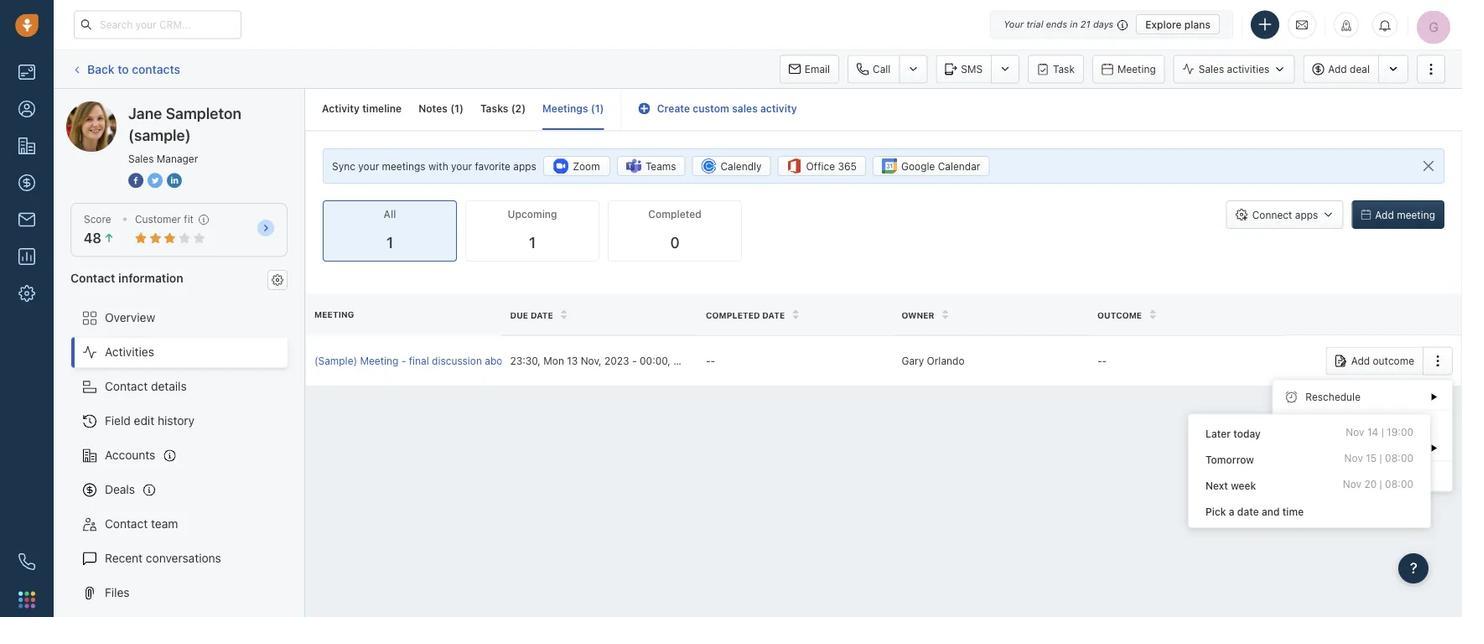 Task type: locate. For each thing, give the bounding box(es) containing it.
0 horizontal spatial sales
[[128, 153, 154, 164]]

nov left the 20
[[1344, 478, 1362, 490]]

(sample) up the manager
[[190, 101, 238, 115]]

due
[[510, 310, 529, 320]]

days
[[1094, 19, 1114, 30]]

meeting up (sample)
[[315, 310, 354, 319]]

Search your CRM... text field
[[74, 10, 242, 39]]

2 vertical spatial nov
[[1344, 478, 1362, 490]]

(sample) inside jane sampleton (sample)
[[128, 126, 191, 144]]

23:30, mon 13 nov, 2023 - 00:00, wed 15 nov, 2023
[[510, 355, 760, 367]]

(sample) up sales manager
[[128, 126, 191, 144]]

contact details
[[105, 380, 187, 393]]

outcome
[[1098, 310, 1143, 320]]

1 vertical spatial 08:00
[[1386, 478, 1414, 490]]

1 your from the left
[[358, 160, 379, 172]]

-
[[402, 355, 406, 367], [632, 355, 637, 367], [706, 355, 711, 367], [711, 355, 716, 367], [1098, 355, 1103, 367], [1103, 355, 1107, 367]]

1 horizontal spatial 15
[[1367, 452, 1378, 464]]

1 vertical spatial |
[[1380, 452, 1383, 464]]

2 -- from the left
[[1098, 355, 1107, 367]]

2 horizontal spatial date
[[1238, 506, 1260, 518]]

nov, right wed
[[712, 355, 732, 367]]

nov for nov 20 | 08:00
[[1344, 478, 1362, 490]]

deals
[[105, 483, 135, 497]]

date
[[531, 310, 554, 320], [763, 310, 785, 320], [1238, 506, 1260, 518]]

0 horizontal spatial deal
[[533, 355, 553, 367]]

1 down upcoming on the top of the page
[[529, 234, 536, 252]]

explore plans
[[1146, 18, 1211, 30]]

3 ) from the left
[[600, 103, 604, 115]]

--
[[706, 355, 716, 367], [1098, 355, 1107, 367]]

phone image
[[18, 554, 35, 570]]

google calendar button
[[873, 156, 990, 176]]

email button
[[780, 55, 840, 83]]

google calendar
[[902, 160, 981, 172]]

all
[[384, 209, 396, 220]]

activity
[[322, 103, 360, 115]]

meetings
[[543, 103, 588, 115]]

meeting left final
[[360, 355, 399, 367]]

trial
[[1027, 19, 1044, 30]]

2 horizontal spatial add
[[1376, 209, 1395, 221]]

1 horizontal spatial your
[[451, 160, 472, 172]]

0 vertical spatial contact
[[70, 271, 115, 285]]

twitter circled image
[[148, 171, 163, 189]]

zoom
[[573, 160, 600, 172]]

tasks ( 2 )
[[481, 103, 526, 115]]

08:00 down 19:00
[[1386, 452, 1414, 464]]

0 horizontal spatial 2023
[[605, 355, 630, 367]]

jane down contacts
[[128, 104, 162, 122]]

meetings ( 1 )
[[543, 103, 604, 115]]

contact down activities
[[105, 380, 148, 393]]

2 nov, from the left
[[712, 355, 732, 367]]

add for add deal
[[1329, 63, 1348, 75]]

score
[[84, 213, 111, 225]]

call
[[873, 63, 891, 75]]

back
[[87, 62, 115, 76]]

0 vertical spatial deal
[[1351, 63, 1371, 75]]

2 horizontal spatial )
[[600, 103, 604, 115]]

date for due date
[[531, 310, 554, 320]]

( for meetings
[[591, 103, 595, 115]]

activities
[[1228, 63, 1270, 75]]

( right tasks
[[511, 103, 516, 115]]

and
[[1262, 506, 1280, 518]]

( for tasks
[[511, 103, 516, 115]]

add meeting button
[[1353, 201, 1445, 229]]

-- right wed
[[706, 355, 716, 367]]

2 vertical spatial |
[[1380, 478, 1383, 490]]

1 vertical spatial deal
[[533, 355, 553, 367]]

outcome
[[1374, 355, 1415, 367]]

1 horizontal spatial --
[[1098, 355, 1107, 367]]

1 horizontal spatial sales
[[1199, 63, 1225, 75]]

custom
[[693, 103, 730, 115]]

2 vertical spatial add
[[1352, 355, 1371, 367]]

| for 14
[[1382, 426, 1385, 438]]

the
[[515, 355, 530, 367]]

1 vertical spatial apps
[[1296, 209, 1319, 221]]

0 vertical spatial add
[[1329, 63, 1348, 75]]

08:00 for nov 20 | 08:00
[[1386, 478, 1414, 490]]

6 - from the left
[[1103, 355, 1107, 367]]

0 horizontal spatial completed
[[649, 209, 702, 220]]

office 365 button
[[778, 156, 867, 176]]

apps right the connect
[[1296, 209, 1319, 221]]

task
[[1054, 63, 1075, 75]]

apps right the favorite
[[514, 160, 537, 172]]

jane sampleton (sample) up the manager
[[128, 104, 242, 144]]

1 vertical spatial completed
[[706, 310, 760, 320]]

create custom sales activity
[[657, 103, 797, 115]]

0 horizontal spatial --
[[706, 355, 716, 367]]

2 vertical spatial contact
[[105, 517, 148, 531]]

sales left activities
[[1199, 63, 1225, 75]]

(
[[451, 103, 455, 115], [511, 103, 516, 115], [591, 103, 595, 115]]

0 vertical spatial 08:00
[[1386, 452, 1414, 464]]

2 08:00 from the top
[[1386, 478, 1414, 490]]

meeting inside button
[[1118, 63, 1157, 75]]

sampleton down contacts
[[129, 101, 187, 115]]

1 down all
[[387, 234, 394, 252]]

|
[[1382, 426, 1385, 438], [1380, 452, 1383, 464], [1380, 478, 1383, 490]]

2 ) from the left
[[522, 103, 526, 115]]

0 horizontal spatial )
[[460, 103, 464, 115]]

3 - from the left
[[706, 355, 711, 367]]

contact for contact team
[[105, 517, 148, 531]]

teams
[[646, 160, 677, 172]]

nov, right 13
[[581, 355, 602, 367]]

0 vertical spatial nov
[[1347, 426, 1365, 438]]

) right tasks
[[522, 103, 526, 115]]

| right the 20
[[1380, 478, 1383, 490]]

jane sampleton (sample) down contacts
[[100, 101, 238, 115]]

( right meetings
[[591, 103, 595, 115]]

0 horizontal spatial apps
[[514, 160, 537, 172]]

conversations
[[146, 552, 221, 565]]

1 vertical spatial nov
[[1345, 452, 1364, 464]]

1 vertical spatial (sample)
[[128, 126, 191, 144]]

sms
[[962, 63, 983, 75]]

information
[[118, 271, 183, 285]]

1 vertical spatial contact
[[105, 380, 148, 393]]

-- down outcome
[[1098, 355, 1107, 367]]

3 ( from the left
[[591, 103, 595, 115]]

connect apps
[[1253, 209, 1319, 221]]

mng settings image
[[272, 274, 284, 286]]

2 - from the left
[[632, 355, 637, 367]]

gary
[[902, 355, 925, 367]]

0 horizontal spatial nov,
[[581, 355, 602, 367]]

pick a date and time
[[1206, 506, 1305, 518]]

google
[[902, 160, 936, 172]]

sales up facebook circled icon
[[128, 153, 154, 164]]

(sample)
[[315, 355, 357, 367]]

1 horizontal spatial meeting
[[360, 355, 399, 367]]

sales for sales activities
[[1199, 63, 1225, 75]]

your right the "with"
[[451, 160, 472, 172]]

email
[[805, 63, 830, 75]]

1 right meetings
[[595, 103, 600, 115]]

your trial ends in 21 days
[[1004, 19, 1114, 30]]

teams button
[[617, 156, 686, 176]]

add for add outcome
[[1352, 355, 1371, 367]]

) right meetings
[[600, 103, 604, 115]]

15 up the 20
[[1367, 452, 1378, 464]]

add inside 'button'
[[1352, 355, 1371, 367]]

jane inside jane sampleton (sample)
[[128, 104, 162, 122]]

1 horizontal spatial apps
[[1296, 209, 1319, 221]]

1
[[455, 103, 460, 115], [595, 103, 600, 115], [387, 234, 394, 252], [529, 234, 536, 252]]

meeting down explore
[[1118, 63, 1157, 75]]

contact up recent
[[105, 517, 148, 531]]

1 horizontal spatial 2023
[[735, 355, 760, 367]]

1 horizontal spatial nov,
[[712, 355, 732, 367]]

| down nov 14 | 19:00
[[1380, 452, 1383, 464]]

15 right wed
[[698, 355, 709, 367]]

sales for sales manager
[[128, 153, 154, 164]]

0 horizontal spatial jane
[[100, 101, 126, 115]]

discussion
[[432, 355, 482, 367]]

0 vertical spatial |
[[1382, 426, 1385, 438]]

sampleton up the manager
[[166, 104, 242, 122]]

) for notes ( 1 )
[[460, 103, 464, 115]]

1 08:00 from the top
[[1386, 452, 1414, 464]]

1 horizontal spatial date
[[763, 310, 785, 320]]

0 horizontal spatial add
[[1329, 63, 1348, 75]]

( right 'notes'
[[451, 103, 455, 115]]

connect apps button
[[1227, 201, 1344, 229], [1227, 201, 1344, 229]]

0
[[671, 234, 680, 252]]

add deal button
[[1304, 55, 1379, 83]]

0 vertical spatial meeting
[[1118, 63, 1157, 75]]

2023 down completed date
[[735, 355, 760, 367]]

1 vertical spatial add
[[1376, 209, 1395, 221]]

1 horizontal spatial add
[[1352, 355, 1371, 367]]

history
[[158, 414, 195, 428]]

1 vertical spatial sales
[[128, 153, 154, 164]]

2023
[[605, 355, 630, 367], [735, 355, 760, 367]]

0 vertical spatial sales
[[1199, 63, 1225, 75]]

pick
[[1206, 506, 1227, 518]]

today
[[1234, 428, 1262, 439]]

nov up nov 20 | 08:00
[[1345, 452, 1364, 464]]

jane sampleton (sample)
[[100, 101, 238, 115], [128, 104, 242, 144]]

1 horizontal spatial deal
[[1351, 63, 1371, 75]]

1 horizontal spatial (
[[511, 103, 516, 115]]

| right 14
[[1382, 426, 1385, 438]]

notes ( 1 )
[[419, 103, 464, 115]]

calendar
[[938, 160, 981, 172]]

recent
[[105, 552, 143, 565]]

in
[[1071, 19, 1078, 30]]

1 horizontal spatial jane
[[128, 104, 162, 122]]

1 horizontal spatial completed
[[706, 310, 760, 320]]

0 horizontal spatial date
[[531, 310, 554, 320]]

1 ( from the left
[[451, 103, 455, 115]]

contact
[[70, 271, 115, 285], [105, 380, 148, 393], [105, 517, 148, 531]]

fit
[[184, 213, 194, 225]]

meetings
[[382, 160, 426, 172]]

1 vertical spatial meeting
[[315, 310, 354, 319]]

orlando
[[927, 355, 965, 367]]

nov for nov 14 | 19:00
[[1347, 426, 1365, 438]]

1 horizontal spatial )
[[522, 103, 526, 115]]

1 - from the left
[[402, 355, 406, 367]]

1 ) from the left
[[460, 103, 464, 115]]

jane down to
[[100, 101, 126, 115]]

contacts
[[132, 62, 180, 76]]

call button
[[848, 55, 900, 83]]

wed
[[674, 355, 695, 367]]

) for meetings ( 1 )
[[600, 103, 604, 115]]

2023 left 00:00, on the bottom
[[605, 355, 630, 367]]

completed for completed date
[[706, 310, 760, 320]]

) right 'notes'
[[460, 103, 464, 115]]

1 right 'notes'
[[455, 103, 460, 115]]

2 ( from the left
[[511, 103, 516, 115]]

contact for contact information
[[70, 271, 115, 285]]

nov left 14
[[1347, 426, 1365, 438]]

0 horizontal spatial your
[[358, 160, 379, 172]]

2 horizontal spatial (
[[591, 103, 595, 115]]

freshworks switcher image
[[18, 592, 35, 608]]

0 vertical spatial 15
[[698, 355, 709, 367]]

0 horizontal spatial (
[[451, 103, 455, 115]]

your right the sync
[[358, 160, 379, 172]]

0 vertical spatial completed
[[649, 209, 702, 220]]

08:00 right the 20
[[1386, 478, 1414, 490]]

contact down 48
[[70, 271, 115, 285]]

nov 15 | 08:00
[[1345, 452, 1414, 464]]

2 horizontal spatial meeting
[[1118, 63, 1157, 75]]



Task type: vqa. For each thing, say whether or not it's contained in the screenshot.
first LINK
no



Task type: describe. For each thing, give the bounding box(es) containing it.
365
[[838, 160, 857, 172]]

field
[[105, 414, 131, 428]]

activity timeline
[[322, 103, 402, 115]]

0 horizontal spatial 15
[[698, 355, 709, 367]]

phone element
[[10, 545, 44, 579]]

with
[[429, 160, 449, 172]]

reschedule
[[1306, 391, 1361, 403]]

details
[[151, 380, 187, 393]]

next week
[[1206, 480, 1257, 492]]

sms button
[[936, 55, 992, 83]]

1 vertical spatial 15
[[1367, 452, 1378, 464]]

ends
[[1047, 19, 1068, 30]]

add meeting
[[1376, 209, 1436, 221]]

08:00 for nov 15 | 08:00
[[1386, 452, 1414, 464]]

2 2023 from the left
[[735, 355, 760, 367]]

1 2023 from the left
[[605, 355, 630, 367]]

email image
[[1297, 18, 1309, 32]]

connect
[[1253, 209, 1293, 221]]

4 - from the left
[[711, 355, 716, 367]]

2 vertical spatial meeting
[[360, 355, 399, 367]]

manager
[[157, 153, 198, 164]]

contact team
[[105, 517, 178, 531]]

0 vertical spatial apps
[[514, 160, 537, 172]]

time
[[1283, 506, 1305, 518]]

calendly button
[[692, 156, 771, 176]]

nov for nov 15 | 08:00
[[1345, 452, 1364, 464]]

19:00
[[1388, 426, 1414, 438]]

customer
[[135, 213, 181, 225]]

deal inside button
[[1351, 63, 1371, 75]]

contact for contact details
[[105, 380, 148, 393]]

5 - from the left
[[1098, 355, 1103, 367]]

calendly
[[721, 160, 762, 172]]

add outcome button
[[1327, 347, 1424, 375]]

add for add meeting
[[1376, 209, 1395, 221]]

your
[[1004, 19, 1024, 30]]

completed date
[[706, 310, 785, 320]]

| for 20
[[1380, 478, 1383, 490]]

tomorrow
[[1206, 454, 1255, 466]]

plans
[[1185, 18, 1211, 30]]

14
[[1368, 426, 1379, 438]]

20
[[1365, 478, 1378, 490]]

office 365
[[807, 160, 857, 172]]

about
[[485, 355, 512, 367]]

overview
[[105, 311, 155, 325]]

( for notes
[[451, 103, 455, 115]]

1 -- from the left
[[706, 355, 716, 367]]

task button
[[1029, 55, 1085, 83]]

meeting
[[1398, 209, 1436, 221]]

create
[[657, 103, 690, 115]]

completed for completed
[[649, 209, 702, 220]]

edit
[[134, 414, 155, 428]]

meeting button
[[1093, 55, 1166, 83]]

owner
[[902, 310, 935, 320]]

a
[[1230, 506, 1235, 518]]

sampleton inside jane sampleton (sample)
[[166, 104, 242, 122]]

date for completed date
[[763, 310, 785, 320]]

sync
[[332, 160, 356, 172]]

later today
[[1206, 428, 1262, 439]]

explore plans link
[[1137, 14, 1221, 34]]

upcoming
[[508, 209, 557, 220]]

add deal
[[1329, 63, 1371, 75]]

gary orlando
[[902, 355, 965, 367]]

sync your meetings with your favorite apps
[[332, 160, 537, 172]]

linkedin circled image
[[167, 171, 182, 189]]

tasks
[[481, 103, 509, 115]]

back to contacts
[[87, 62, 180, 76]]

activity
[[761, 103, 797, 115]]

due date
[[510, 310, 554, 320]]

facebook circled image
[[128, 171, 143, 189]]

add outcome
[[1352, 355, 1415, 367]]

13
[[567, 355, 578, 367]]

call link
[[848, 55, 900, 83]]

2 your from the left
[[451, 160, 472, 172]]

00:00,
[[640, 355, 671, 367]]

contact information
[[70, 271, 183, 285]]

2
[[516, 103, 522, 115]]

activities
[[105, 345, 154, 359]]

zoom button
[[543, 156, 611, 176]]

final
[[409, 355, 429, 367]]

0 horizontal spatial meeting
[[315, 310, 354, 319]]

explore
[[1146, 18, 1182, 30]]

create custom sales activity link
[[639, 103, 797, 115]]

to
[[118, 62, 129, 76]]

week
[[1232, 480, 1257, 492]]

next
[[1206, 480, 1229, 492]]

office
[[807, 160, 836, 172]]

customer fit
[[135, 213, 194, 225]]

1 nov, from the left
[[581, 355, 602, 367]]

0 vertical spatial (sample)
[[190, 101, 238, 115]]

nov 14 | 19:00
[[1347, 426, 1414, 438]]

| for 15
[[1380, 452, 1383, 464]]

23:30,
[[510, 355, 541, 367]]

48
[[84, 230, 101, 246]]

reschedule button
[[1274, 385, 1453, 410]]

files
[[105, 586, 130, 600]]

nov 20 | 08:00
[[1344, 478, 1414, 490]]

(sample) meeting - final discussion about the deal
[[315, 355, 553, 367]]

field edit history
[[105, 414, 195, 428]]

accounts
[[105, 448, 155, 462]]

mon
[[544, 355, 564, 367]]

) for tasks ( 2 )
[[522, 103, 526, 115]]

team
[[151, 517, 178, 531]]

sales activities
[[1199, 63, 1270, 75]]



